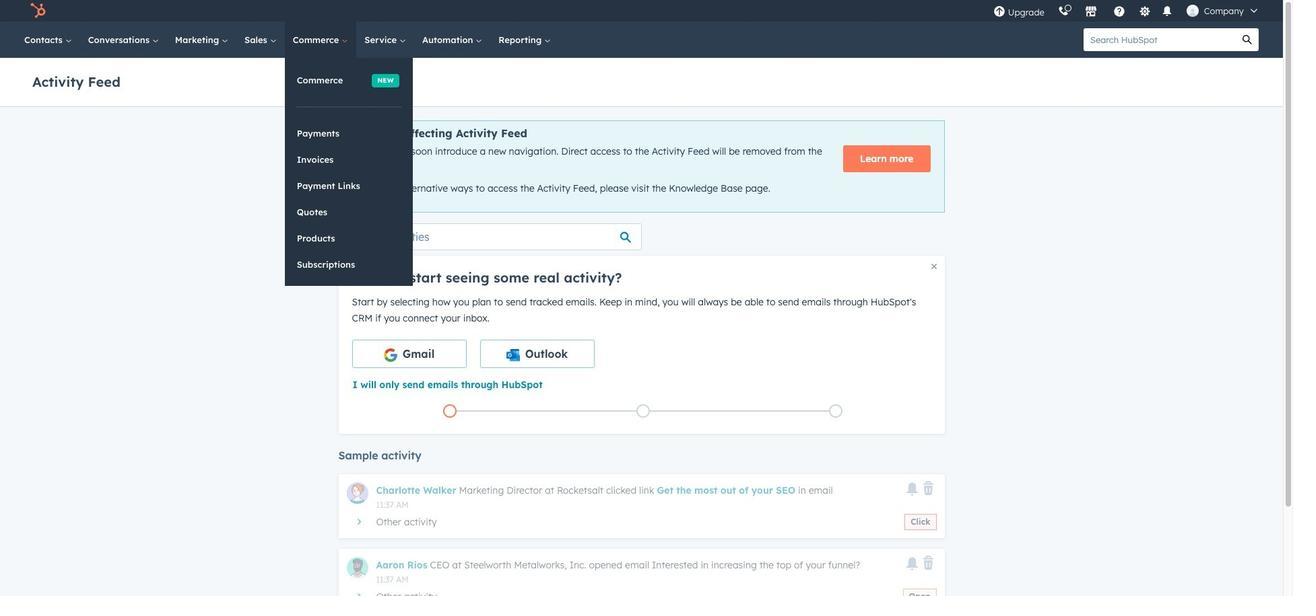 Task type: vqa. For each thing, say whether or not it's contained in the screenshot.
onboarding.steps.sendTrackedEmailInGmail.title icon
yes



Task type: locate. For each thing, give the bounding box(es) containing it.
Search HubSpot search field
[[1084, 28, 1236, 51]]

onboarding.steps.finalstep.title image
[[833, 409, 840, 416]]

None checkbox
[[352, 340, 467, 368], [480, 340, 595, 368], [352, 340, 467, 368], [480, 340, 595, 368]]

jacob simon image
[[1187, 5, 1199, 17]]

menu
[[987, 0, 1267, 22]]

Search activities search field
[[339, 224, 642, 250]]

list
[[353, 402, 933, 421]]

onboarding.steps.sendtrackedemailingmail.title image
[[640, 409, 646, 416]]



Task type: describe. For each thing, give the bounding box(es) containing it.
marketplaces image
[[1085, 6, 1097, 18]]

close image
[[931, 264, 937, 269]]

commerce menu
[[285, 58, 413, 286]]



